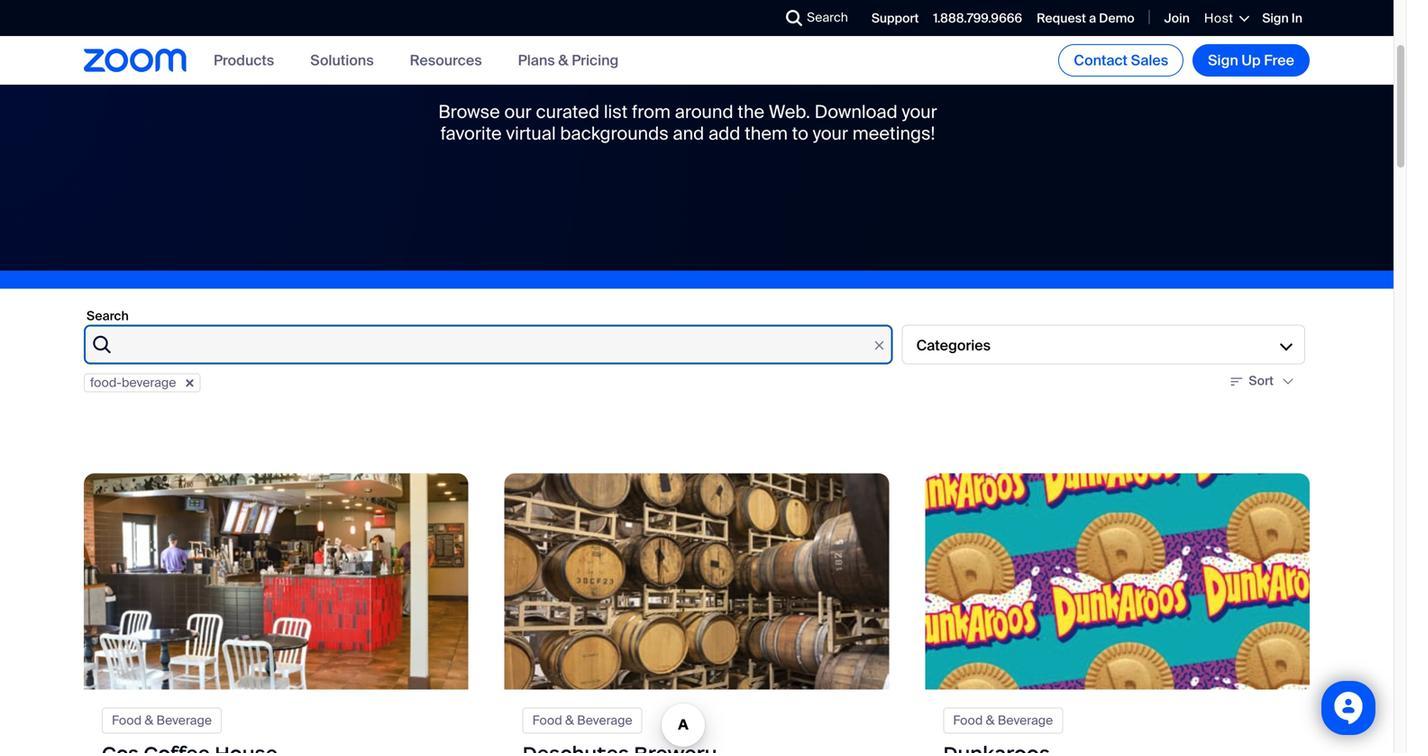 Task type: describe. For each thing, give the bounding box(es) containing it.
request a demo
[[1037, 10, 1135, 27]]

sign for sign up free
[[1208, 51, 1238, 70]]

in
[[1292, 10, 1302, 27]]

sign for sign in
[[1262, 10, 1289, 27]]

0 horizontal spatial your
[[813, 122, 848, 145]]

food-
[[90, 375, 122, 391]]

request a demo link
[[1037, 10, 1135, 27]]

3 food & beverage link from the left
[[925, 474, 1310, 754]]

meetings!
[[852, 122, 935, 145]]

zoom
[[536, 0, 671, 17]]

products button
[[214, 51, 274, 70]]

2 food & beverage link from the left
[[504, 474, 889, 754]]

food-beverage button
[[84, 374, 200, 393]]

food for image of barrels on the bottom of page
[[532, 713, 562, 729]]

image of barrels image
[[504, 474, 889, 690]]

list
[[604, 101, 628, 124]]

0 horizontal spatial search
[[87, 308, 129, 325]]

demo
[[1099, 10, 1135, 27]]

solutions
[[310, 51, 374, 70]]

virtual
[[681, 0, 840, 17]]

contact sales link
[[1058, 44, 1184, 77]]

download
[[815, 101, 897, 124]]

sign up free link
[[1193, 44, 1310, 77]]

from
[[632, 101, 671, 124]]

solutions button
[[310, 51, 374, 70]]

request
[[1037, 10, 1086, 27]]

plans & pricing link
[[518, 51, 619, 70]]

& for image of barrels on the bottom of page
[[565, 713, 574, 729]]

support link
[[872, 10, 919, 27]]

curated
[[536, 101, 600, 124]]

plans & pricing
[[518, 51, 619, 70]]

1 horizontal spatial your
[[902, 101, 937, 124]]

beverage
[[122, 375, 176, 391]]

categories
[[916, 336, 991, 355]]

host button
[[1204, 10, 1248, 27]]

& for dunkaroos wallpaper image
[[986, 713, 995, 729]]

join
[[1164, 10, 1190, 27]]

free
[[1264, 51, 1294, 70]]

1 horizontal spatial search
[[807, 9, 848, 26]]

sales
[[1131, 51, 1168, 70]]

pricing
[[572, 51, 619, 70]]

dunkaroos wallpaper image
[[925, 474, 1310, 690]]

zoom virtual backgrounds
[[530, 0, 845, 69]]

sign in
[[1262, 10, 1302, 27]]

virtual
[[506, 122, 556, 145]]

zoom logo image
[[84, 49, 187, 72]]

sort
[[1249, 373, 1274, 389]]

backgrounds
[[560, 122, 669, 145]]

food for 'ccs coffee house' image
[[112, 713, 142, 729]]

beverage for image of barrels on the bottom of page
[[577, 713, 632, 729]]



Task type: locate. For each thing, give the bounding box(es) containing it.
clear search image
[[869, 336, 889, 356]]

sign
[[1262, 10, 1289, 27], [1208, 51, 1238, 70]]

search image
[[786, 10, 802, 26]]

1 vertical spatial search
[[87, 308, 129, 325]]

2 horizontal spatial beverage
[[998, 713, 1053, 729]]

1 beverage from the left
[[156, 713, 212, 729]]

3 food & beverage from the left
[[953, 713, 1053, 729]]

food
[[112, 713, 142, 729], [532, 713, 562, 729], [953, 713, 983, 729]]

sign left in at the top
[[1262, 10, 1289, 27]]

1 horizontal spatial food
[[532, 713, 562, 729]]

browse our curated list from around the web. download your favorite virtual backgrounds and add them to your meetings!
[[438, 101, 937, 145]]

2 food from the left
[[532, 713, 562, 729]]

and
[[673, 122, 704, 145]]

food & beverage for dunkaroos wallpaper image
[[953, 713, 1053, 729]]

contact sales
[[1074, 51, 1168, 70]]

search right search image
[[807, 9, 848, 26]]

ccs coffee house image
[[84, 474, 468, 690]]

2 horizontal spatial food
[[953, 713, 983, 729]]

0 horizontal spatial sign
[[1208, 51, 1238, 70]]

beverage for dunkaroos wallpaper image
[[998, 713, 1053, 729]]

1 vertical spatial sign
[[1208, 51, 1238, 70]]

favorite
[[440, 122, 502, 145]]

sign up free
[[1208, 51, 1294, 70]]

beverage for 'ccs coffee house' image
[[156, 713, 212, 729]]

around
[[675, 101, 733, 124]]

0 horizontal spatial beverage
[[156, 713, 212, 729]]

1.888.799.9666 link
[[933, 10, 1022, 27]]

sort button
[[1226, 366, 1301, 396]]

2 horizontal spatial food & beverage
[[953, 713, 1053, 729]]

2 horizontal spatial food & beverage link
[[925, 474, 1310, 754]]

Search text field
[[84, 325, 893, 365]]

0 vertical spatial sign
[[1262, 10, 1289, 27]]

&
[[558, 51, 568, 70], [145, 713, 153, 729], [565, 713, 574, 729], [986, 713, 995, 729]]

to
[[792, 122, 808, 145]]

your right to
[[813, 122, 848, 145]]

join link
[[1164, 10, 1190, 27]]

& for 'ccs coffee house' image
[[145, 713, 153, 729]]

1 food from the left
[[112, 713, 142, 729]]

sign in link
[[1262, 10, 1302, 27]]

your right download
[[902, 101, 937, 124]]

0 horizontal spatial food & beverage link
[[84, 474, 468, 754]]

support
[[872, 10, 919, 27]]

the
[[738, 101, 765, 124]]

2 food & beverage from the left
[[532, 713, 632, 729]]

a
[[1089, 10, 1096, 27]]

backgrounds
[[530, 10, 845, 69]]

beverage
[[156, 713, 212, 729], [577, 713, 632, 729], [998, 713, 1053, 729]]

our
[[504, 101, 532, 124]]

3 food from the left
[[953, 713, 983, 729]]

search
[[807, 9, 848, 26], [87, 308, 129, 325]]

contact
[[1074, 51, 1128, 70]]

0 horizontal spatial food & beverage
[[112, 713, 212, 729]]

1 food & beverage from the left
[[112, 713, 212, 729]]

search up food-
[[87, 308, 129, 325]]

food & beverage for image of barrels on the bottom of page
[[532, 713, 632, 729]]

resources button
[[410, 51, 482, 70]]

2 beverage from the left
[[577, 713, 632, 729]]

food for dunkaroos wallpaper image
[[953, 713, 983, 729]]

browse
[[438, 101, 500, 124]]

resources
[[410, 51, 482, 70]]

1 horizontal spatial food & beverage
[[532, 713, 632, 729]]

0 horizontal spatial food
[[112, 713, 142, 729]]

host
[[1204, 10, 1233, 27]]

sign left up
[[1208, 51, 1238, 70]]

0 vertical spatial search
[[807, 9, 848, 26]]

your
[[902, 101, 937, 124], [813, 122, 848, 145]]

them
[[745, 122, 788, 145]]

food & beverage link
[[84, 474, 468, 754], [504, 474, 889, 754], [925, 474, 1310, 754]]

plans
[[518, 51, 555, 70]]

up
[[1242, 51, 1261, 70]]

1 horizontal spatial beverage
[[577, 713, 632, 729]]

web.
[[769, 101, 810, 124]]

1.888.799.9666
[[933, 10, 1022, 27]]

1 horizontal spatial sign
[[1262, 10, 1289, 27]]

food & beverage
[[112, 713, 212, 729], [532, 713, 632, 729], [953, 713, 1053, 729]]

search image
[[786, 10, 802, 26]]

3 beverage from the left
[[998, 713, 1053, 729]]

1 horizontal spatial food & beverage link
[[504, 474, 889, 754]]

products
[[214, 51, 274, 70]]

food-beverage
[[90, 375, 176, 391]]

categories button
[[902, 325, 1305, 365]]

1 food & beverage link from the left
[[84, 474, 468, 754]]

food & beverage for 'ccs coffee house' image
[[112, 713, 212, 729]]

add
[[708, 122, 740, 145]]

sign inside sign up free link
[[1208, 51, 1238, 70]]



Task type: vqa. For each thing, say whether or not it's contained in the screenshot.
"view call history, listen to or read transcribed voicemails, and keep your contacts - all within the application instead of on a specific device."
no



